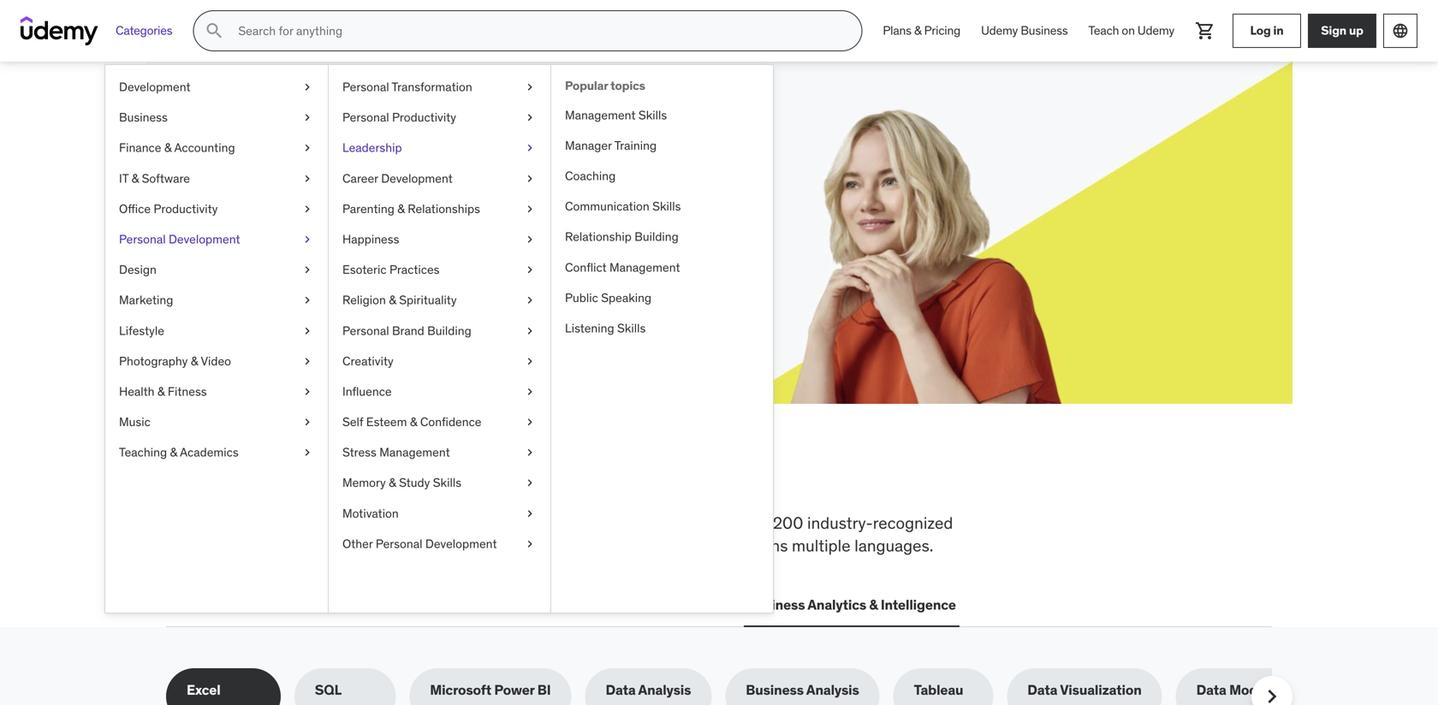 Task type: vqa. For each thing, say whether or not it's contained in the screenshot.
Office Productivity xsmall image
yes



Task type: locate. For each thing, give the bounding box(es) containing it.
xsmall image for lifestyle
[[301, 323, 314, 339]]

data left "visualization"
[[1028, 682, 1058, 699]]

& right health
[[157, 384, 165, 399]]

xsmall image inside creativity link
[[523, 353, 537, 370]]

xsmall image inside design link
[[301, 262, 314, 278]]

1 udemy from the left
[[981, 23, 1018, 38]]

brand
[[392, 323, 424, 338]]

xsmall image inside "memory & study skills" "link"
[[523, 475, 537, 492]]

xsmall image inside esoteric practices "link"
[[523, 262, 537, 278]]

1 horizontal spatial building
[[635, 229, 679, 245]]

1 vertical spatial management
[[610, 260, 680, 275]]

0 vertical spatial for
[[310, 136, 350, 172]]

tableau
[[914, 682, 964, 699]]

your up with
[[355, 136, 417, 172]]

data for data visualization
[[1028, 682, 1058, 699]]

0 horizontal spatial leadership
[[342, 140, 402, 156]]

creativity
[[342, 353, 394, 369]]

personal for personal transformation
[[342, 79, 389, 95]]

1 horizontal spatial productivity
[[392, 110, 456, 125]]

management up study at the bottom left of page
[[379, 445, 450, 460]]

it up office
[[119, 171, 129, 186]]

xsmall image inside photography & video "link"
[[301, 353, 314, 370]]

data
[[521, 596, 551, 614], [606, 682, 636, 699], [1028, 682, 1058, 699], [1197, 682, 1227, 699]]

conflict management link
[[551, 252, 773, 283]]

0 vertical spatial productivity
[[392, 110, 456, 125]]

xsmall image for health & fitness
[[301, 384, 314, 400]]

0 vertical spatial management
[[565, 107, 636, 123]]

manager training link
[[551, 130, 773, 161]]

leadership up career
[[342, 140, 402, 156]]

memory & study skills link
[[329, 468, 551, 499]]

xsmall image inside influence link
[[523, 384, 537, 400]]

1 vertical spatial for
[[714, 513, 734, 533]]

xsmall image inside personal development link
[[301, 231, 314, 248]]

& right plans at the right top of the page
[[914, 23, 922, 38]]

languages.
[[855, 536, 934, 556]]

productivity up personal development
[[154, 201, 218, 217]]

leadership button
[[426, 585, 504, 626]]

skills down speaking
[[617, 321, 646, 336]]

potential
[[307, 179, 361, 196]]

& up office
[[131, 171, 139, 186]]

on
[[1122, 23, 1135, 38]]

xsmall image for it & software
[[301, 170, 314, 187]]

& for teaching & academics
[[170, 445, 177, 460]]

udemy
[[981, 23, 1018, 38], [1138, 23, 1175, 38]]

submit search image
[[204, 21, 225, 41]]

xsmall image inside career development link
[[523, 170, 537, 187]]

1 vertical spatial productivity
[[154, 201, 218, 217]]

all
[[166, 456, 216, 501]]

1 horizontal spatial analysis
[[806, 682, 859, 699]]

0 horizontal spatial in
[[539, 456, 572, 501]]

management for conflict management
[[610, 260, 680, 275]]

0 vertical spatial leadership
[[342, 140, 402, 156]]

xsmall image for stress management
[[523, 444, 537, 461]]

analytics
[[808, 596, 866, 614]]

teach
[[1089, 23, 1119, 38]]

1 vertical spatial in
[[539, 456, 572, 501]]

1 vertical spatial communication
[[625, 596, 727, 614]]

udemy right pricing on the top right of the page
[[981, 23, 1018, 38]]

listening skills link
[[551, 313, 773, 344]]

data for data modeling
[[1197, 682, 1227, 699]]

0 horizontal spatial udemy
[[981, 23, 1018, 38]]

management skills
[[565, 107, 667, 123]]

business inside topic filters element
[[746, 682, 804, 699]]

data science button
[[517, 585, 608, 626]]

building down religion & spirituality "link"
[[427, 323, 472, 338]]

teaching & academics
[[119, 445, 239, 460]]

personal development link
[[105, 224, 328, 255]]

skills down the stress management link
[[433, 475, 461, 491]]

0 horizontal spatial it
[[119, 171, 129, 186]]

xsmall image inside business link
[[301, 109, 314, 126]]

data for data science
[[521, 596, 551, 614]]

professional
[[522, 536, 611, 556]]

xsmall image inside music link
[[301, 414, 314, 431]]

xsmall image inside it & software link
[[301, 170, 314, 187]]

0 horizontal spatial your
[[277, 179, 303, 196]]

plans
[[883, 23, 912, 38]]

xsmall image
[[523, 79, 537, 96], [301, 170, 314, 187], [301, 262, 314, 278], [523, 292, 537, 309], [523, 353, 537, 370], [301, 384, 314, 400], [301, 414, 314, 431], [523, 414, 537, 431], [301, 444, 314, 461], [523, 475, 537, 492]]

xsmall image inside office productivity "link"
[[301, 201, 314, 217]]

stress management
[[342, 445, 450, 460]]

skills for listening skills
[[617, 321, 646, 336]]

development down categories dropdown button
[[119, 79, 191, 95]]

need
[[450, 456, 533, 501]]

development down office productivity "link"
[[169, 232, 240, 247]]

xsmall image for personal brand building
[[523, 323, 537, 339]]

topic filters element
[[166, 669, 1310, 705]]

business analytics & intelligence button
[[744, 585, 960, 626]]

with
[[364, 179, 390, 196]]

business analysis
[[746, 682, 859, 699]]

xsmall image inside personal brand building link
[[523, 323, 537, 339]]

0 horizontal spatial for
[[310, 136, 350, 172]]

communication inside the leadership element
[[565, 199, 650, 214]]

music
[[119, 414, 150, 430]]

management skills link
[[551, 100, 773, 130]]

0 vertical spatial in
[[1274, 23, 1284, 38]]

topics,
[[495, 513, 543, 533]]

1 horizontal spatial for
[[714, 513, 734, 533]]

communication for communication skills
[[565, 199, 650, 214]]

leadership inside button
[[429, 596, 500, 614]]

xsmall image inside teaching & academics "link"
[[301, 444, 314, 461]]

0 vertical spatial your
[[355, 136, 417, 172]]

udemy inside udemy business link
[[981, 23, 1018, 38]]

0 vertical spatial building
[[635, 229, 679, 245]]

at
[[505, 179, 517, 196]]

xsmall image inside personal productivity link
[[523, 109, 537, 126]]

plans & pricing
[[883, 23, 961, 38]]

& right analytics
[[869, 596, 878, 614]]

xsmall image
[[301, 79, 314, 96], [301, 109, 314, 126], [523, 109, 537, 126], [301, 140, 314, 156], [523, 140, 537, 156], [523, 170, 537, 187], [301, 201, 314, 217], [523, 201, 537, 217], [301, 231, 314, 248], [523, 231, 537, 248], [523, 262, 537, 278], [301, 292, 314, 309], [301, 323, 314, 339], [523, 323, 537, 339], [301, 353, 314, 370], [523, 384, 537, 400], [523, 444, 537, 461], [523, 505, 537, 522], [523, 536, 537, 553]]

for up 'and'
[[714, 513, 734, 533]]

microsoft
[[430, 682, 491, 699]]

personal down to
[[376, 536, 423, 552]]

workplace
[[288, 513, 362, 533]]

& for it & software
[[131, 171, 139, 186]]

1 vertical spatial leadership
[[429, 596, 500, 614]]

xsmall image for esoteric practices
[[523, 262, 537, 278]]

xsmall image inside lifestyle "link"
[[301, 323, 314, 339]]

sign up link
[[1308, 14, 1377, 48]]

your up through
[[277, 179, 303, 196]]

productivity down transformation
[[392, 110, 456, 125]]

skills up supports at the left bottom of the page
[[366, 513, 403, 533]]

data inside button
[[521, 596, 551, 614]]

productivity
[[392, 110, 456, 125], [154, 201, 218, 217]]

leadership down rounded
[[429, 596, 500, 614]]

log in link
[[1233, 14, 1301, 48]]

1 analysis from the left
[[638, 682, 691, 699]]

building
[[635, 229, 679, 245], [427, 323, 472, 338]]

building down the communication skills link
[[635, 229, 679, 245]]

communication for communication
[[625, 596, 727, 614]]

udemy right on
[[1138, 23, 1175, 38]]

choose a language image
[[1392, 22, 1409, 39]]

data right bi
[[606, 682, 636, 699]]

& right religion
[[389, 293, 396, 308]]

xsmall image for creativity
[[523, 353, 537, 370]]

to
[[406, 513, 421, 533]]

spans
[[745, 536, 788, 556]]

speaking
[[601, 290, 652, 306]]

udemy image
[[21, 16, 98, 45]]

development inside button
[[201, 596, 287, 614]]

personal down personal transformation
[[342, 110, 389, 125]]

data left science
[[521, 596, 551, 614]]

xsmall image inside self esteem & confidence link
[[523, 414, 537, 431]]

recognized
[[873, 513, 953, 533]]

development right web
[[201, 596, 287, 614]]

xsmall image for office productivity
[[301, 201, 314, 217]]

design
[[119, 262, 157, 277]]

accounting
[[174, 140, 235, 156]]

& right finance
[[164, 140, 172, 156]]

dec
[[324, 198, 348, 215]]

xsmall image for marketing
[[301, 292, 314, 309]]

public
[[565, 290, 598, 306]]

web development
[[170, 596, 287, 614]]

development up parenting & relationships at the top of page
[[381, 171, 453, 186]]

2 udemy from the left
[[1138, 23, 1175, 38]]

personal down religion
[[342, 323, 389, 338]]

in right log
[[1274, 23, 1284, 38]]

xsmall image inside health & fitness link
[[301, 384, 314, 400]]

pricing
[[924, 23, 961, 38]]

for up potential in the top left of the page
[[310, 136, 350, 172]]

2 analysis from the left
[[806, 682, 859, 699]]

0 vertical spatial it
[[119, 171, 129, 186]]

productivity for personal productivity
[[392, 110, 456, 125]]

in up including
[[539, 456, 572, 501]]

leadership element
[[551, 65, 773, 613]]

xsmall image inside the "other personal development" link
[[523, 536, 537, 553]]

relationship building
[[565, 229, 679, 245]]

xsmall image for parenting & relationships
[[523, 201, 537, 217]]

management
[[565, 107, 636, 123], [610, 260, 680, 275], [379, 445, 450, 460]]

over
[[738, 513, 769, 533]]

coaching
[[565, 168, 616, 184]]

video
[[201, 353, 231, 369]]

0 vertical spatial communication
[[565, 199, 650, 214]]

health & fitness
[[119, 384, 207, 399]]

skills
[[284, 456, 376, 501], [366, 513, 403, 533]]

xsmall image inside the stress management link
[[523, 444, 537, 461]]

2 vertical spatial management
[[379, 445, 450, 460]]

health & fitness link
[[105, 377, 328, 407]]

development down the "technical"
[[425, 536, 497, 552]]

0 horizontal spatial analysis
[[638, 682, 691, 699]]

it left the certifications
[[307, 596, 319, 614]]

& for religion & spirituality
[[389, 293, 396, 308]]

xsmall image for career development
[[523, 170, 537, 187]]

data left 'modeling' on the right of the page
[[1197, 682, 1227, 699]]

xsmall image inside personal transformation link
[[523, 79, 537, 96]]

management down popular topics
[[565, 107, 636, 123]]

finance & accounting
[[119, 140, 235, 156]]

xsmall image inside religion & spirituality "link"
[[523, 292, 537, 309]]

0 horizontal spatial building
[[427, 323, 472, 338]]

& right the "teaching"
[[170, 445, 177, 460]]

productivity inside "link"
[[154, 201, 218, 217]]

listening skills
[[565, 321, 646, 336]]

influence link
[[329, 377, 551, 407]]

personal brand building
[[342, 323, 472, 338]]

relationship
[[565, 229, 632, 245]]

industry-
[[807, 513, 873, 533]]

& for health & fitness
[[157, 384, 165, 399]]

1 horizontal spatial it
[[307, 596, 319, 614]]

excel
[[187, 682, 221, 699]]

& inside "link"
[[170, 445, 177, 460]]

1 vertical spatial your
[[277, 179, 303, 196]]

xsmall image inside 'leadership' link
[[523, 140, 537, 156]]

communication inside communication button
[[625, 596, 727, 614]]

design link
[[105, 255, 328, 285]]

1 horizontal spatial udemy
[[1138, 23, 1175, 38]]

relationships
[[408, 201, 480, 217]]

a
[[393, 179, 401, 196]]

& right esteem
[[410, 414, 417, 430]]

& left video on the left
[[191, 353, 198, 369]]

skills up workplace on the left bottom of the page
[[284, 456, 376, 501]]

200
[[773, 513, 803, 533]]

1 horizontal spatial leadership
[[429, 596, 500, 614]]

sign
[[1321, 23, 1347, 38]]

skills up manager training link
[[639, 107, 667, 123]]

plans & pricing link
[[873, 10, 971, 51]]

xsmall image inside finance & accounting link
[[301, 140, 314, 156]]

for inside covering critical workplace skills to technical topics, including prep content for over 200 industry-recognized certifications, our catalog supports well-rounded professional development and spans multiple languages.
[[714, 513, 734, 533]]

communication up relationship on the left top
[[565, 199, 650, 214]]

xsmall image inside happiness link
[[523, 231, 537, 248]]

1 vertical spatial skills
[[366, 513, 403, 533]]

1 vertical spatial it
[[307, 596, 319, 614]]

skills down coaching link
[[653, 199, 681, 214]]

1 vertical spatial building
[[427, 323, 472, 338]]

communication down development
[[625, 596, 727, 614]]

xsmall image for finance & accounting
[[301, 140, 314, 156]]

parenting
[[342, 201, 395, 217]]

science
[[554, 596, 605, 614]]

spirituality
[[399, 293, 457, 308]]

it inside button
[[307, 596, 319, 614]]

xsmall image inside motivation link
[[523, 505, 537, 522]]

xsmall image for personal transformation
[[523, 79, 537, 96]]

it for it certifications
[[307, 596, 319, 614]]

xsmall image inside "marketing" link
[[301, 292, 314, 309]]

& down the a
[[397, 201, 405, 217]]

business analytics & intelligence
[[747, 596, 956, 614]]

& left study at the bottom left of page
[[389, 475, 396, 491]]

personal up 'design'
[[119, 232, 166, 247]]

xsmall image inside 'parenting & relationships' link
[[523, 201, 537, 217]]

xsmall image inside development link
[[301, 79, 314, 96]]

marketing link
[[105, 285, 328, 316]]

academics
[[180, 445, 239, 460]]

personal up personal productivity at the left of page
[[342, 79, 389, 95]]

business for business
[[119, 110, 168, 125]]

other
[[342, 536, 373, 552]]

& for plans & pricing
[[914, 23, 922, 38]]

management down relationship building link
[[610, 260, 680, 275]]

development
[[119, 79, 191, 95], [381, 171, 453, 186], [169, 232, 240, 247], [425, 536, 497, 552], [201, 596, 287, 614]]

Search for anything text field
[[235, 16, 841, 45]]

xsmall image for motivation
[[523, 505, 537, 522]]

0 horizontal spatial productivity
[[154, 201, 218, 217]]

data for data analysis
[[606, 682, 636, 699]]

personal for personal brand building
[[342, 323, 389, 338]]

lifestyle link
[[105, 316, 328, 346]]

business inside button
[[747, 596, 805, 614]]

our
[[269, 536, 292, 556]]

xsmall image for memory & study skills
[[523, 475, 537, 492]]

xsmall image for design
[[301, 262, 314, 278]]

skills up expand
[[228, 136, 305, 172]]

udemy business
[[981, 23, 1068, 38]]



Task type: describe. For each thing, give the bounding box(es) containing it.
communication skills link
[[551, 191, 773, 222]]

& for memory & study skills
[[389, 475, 396, 491]]

well-
[[422, 536, 458, 556]]

xsmall image for happiness
[[523, 231, 537, 248]]

finance & accounting link
[[105, 133, 328, 163]]

technical
[[425, 513, 491, 533]]

self
[[342, 414, 363, 430]]

public speaking link
[[551, 283, 773, 313]]

development
[[615, 536, 710, 556]]

bi
[[537, 682, 551, 699]]

development for personal development
[[169, 232, 240, 247]]

health
[[119, 384, 155, 399]]

certifications
[[322, 596, 409, 614]]

xsmall image for business
[[301, 109, 314, 126]]

skills inside covering critical workplace skills to technical topics, including prep content for over 200 industry-recognized certifications, our catalog supports well-rounded professional development and spans multiple languages.
[[366, 513, 403, 533]]

xsmall image for development
[[301, 79, 314, 96]]

xsmall image for personal development
[[301, 231, 314, 248]]

photography
[[119, 353, 188, 369]]

parenting & relationships link
[[329, 194, 551, 224]]

xsmall image for religion & spirituality
[[523, 292, 537, 309]]

udemy inside teach on udemy link
[[1138, 23, 1175, 38]]

rounded
[[458, 536, 518, 556]]

xsmall image for leadership
[[523, 140, 537, 156]]

music link
[[105, 407, 328, 438]]

content
[[654, 513, 710, 533]]

future
[[422, 136, 505, 172]]

personal for personal productivity
[[342, 110, 389, 125]]

motivation link
[[329, 499, 551, 529]]

fitness
[[168, 384, 207, 399]]

coaching link
[[551, 161, 773, 191]]

microsoft power bi
[[430, 682, 551, 699]]

just
[[520, 179, 542, 196]]

shopping cart with 0 items image
[[1195, 21, 1216, 41]]

it certifications button
[[304, 585, 412, 626]]

teach on udemy
[[1089, 23, 1175, 38]]

1 horizontal spatial in
[[1274, 23, 1284, 38]]

all the skills you need in one place
[[166, 456, 736, 501]]

conflict management
[[565, 260, 680, 275]]

& for parenting & relationships
[[397, 201, 405, 217]]

covering critical workplace skills to technical topics, including prep content for over 200 industry-recognized certifications, our catalog supports well-rounded professional development and spans multiple languages.
[[166, 513, 953, 556]]

xsmall image for music
[[301, 414, 314, 431]]

xsmall image for personal productivity
[[523, 109, 537, 126]]

xsmall image for photography & video
[[301, 353, 314, 370]]

sign up
[[1321, 23, 1364, 38]]

development for career development
[[381, 171, 453, 186]]

data science
[[521, 596, 605, 614]]

it for it & software
[[119, 171, 129, 186]]

practices
[[390, 262, 440, 277]]

business for business analysis
[[746, 682, 804, 699]]

office
[[119, 201, 151, 217]]

business for business analytics & intelligence
[[747, 596, 805, 614]]

finance
[[119, 140, 161, 156]]

for inside skills for your future expand your potential with a course. starting at just $12.99 through dec 15.
[[310, 136, 350, 172]]

personal transformation
[[342, 79, 472, 95]]

training
[[614, 138, 657, 153]]

leadership for "leadership" button
[[429, 596, 500, 614]]

sql
[[315, 682, 342, 699]]

log
[[1250, 23, 1271, 38]]

religion
[[342, 293, 386, 308]]

skills for management skills
[[639, 107, 667, 123]]

development link
[[105, 72, 328, 102]]

power
[[494, 682, 535, 699]]

skills for communication skills
[[653, 199, 681, 214]]

1 horizontal spatial your
[[355, 136, 417, 172]]

teaching & academics link
[[105, 438, 328, 468]]

web development button
[[166, 585, 290, 626]]

esoteric practices link
[[329, 255, 551, 285]]

self esteem & confidence
[[342, 414, 482, 430]]

starting
[[452, 179, 501, 196]]

visualization
[[1060, 682, 1142, 699]]

stress
[[342, 445, 377, 460]]

multiple
[[792, 536, 851, 556]]

including
[[547, 513, 613, 533]]

personal transformation link
[[329, 72, 551, 102]]

communication skills
[[565, 199, 681, 214]]

& for photography & video
[[191, 353, 198, 369]]

place
[[647, 456, 736, 501]]

parenting & relationships
[[342, 201, 480, 217]]

0 vertical spatial skills
[[284, 456, 376, 501]]

next image
[[1259, 683, 1286, 705]]

public speaking
[[565, 290, 652, 306]]

other personal development
[[342, 536, 497, 552]]

personal for personal development
[[119, 232, 166, 247]]

leadership for 'leadership' link
[[342, 140, 402, 156]]

modeling
[[1230, 682, 1289, 699]]

xsmall image for teaching & academics
[[301, 444, 314, 461]]

career development
[[342, 171, 453, 186]]

categories
[[116, 23, 172, 38]]

analysis for business analysis
[[806, 682, 859, 699]]

stress management link
[[329, 438, 551, 468]]

manager
[[565, 138, 612, 153]]

you
[[382, 456, 444, 501]]

xsmall image for self esteem & confidence
[[523, 414, 537, 431]]

building inside the leadership element
[[635, 229, 679, 245]]

influence
[[342, 384, 392, 399]]

skills for your future expand your potential with a course. starting at just $12.99 through dec 15.
[[228, 136, 542, 215]]

skills inside skills for your future expand your potential with a course. starting at just $12.99 through dec 15.
[[228, 136, 305, 172]]

transformation
[[392, 79, 472, 95]]

up
[[1349, 23, 1364, 38]]

skills inside "link"
[[433, 475, 461, 491]]

log in
[[1250, 23, 1284, 38]]

management for stress management
[[379, 445, 450, 460]]

leadership link
[[329, 133, 551, 163]]

through
[[272, 198, 321, 215]]

confidence
[[420, 414, 482, 430]]

& inside button
[[869, 596, 878, 614]]

analysis for data analysis
[[638, 682, 691, 699]]

development for web development
[[201, 596, 287, 614]]

xsmall image for influence
[[523, 384, 537, 400]]

data analysis
[[606, 682, 691, 699]]

it & software
[[119, 171, 190, 186]]

software
[[142, 171, 190, 186]]

& for finance & accounting
[[164, 140, 172, 156]]

productivity for office productivity
[[154, 201, 218, 217]]

one
[[579, 456, 640, 501]]

listening
[[565, 321, 614, 336]]

topics
[[611, 78, 645, 93]]

xsmall image for other personal development
[[523, 536, 537, 553]]

critical
[[235, 513, 284, 533]]

covering
[[166, 513, 231, 533]]

intelligence
[[881, 596, 956, 614]]



